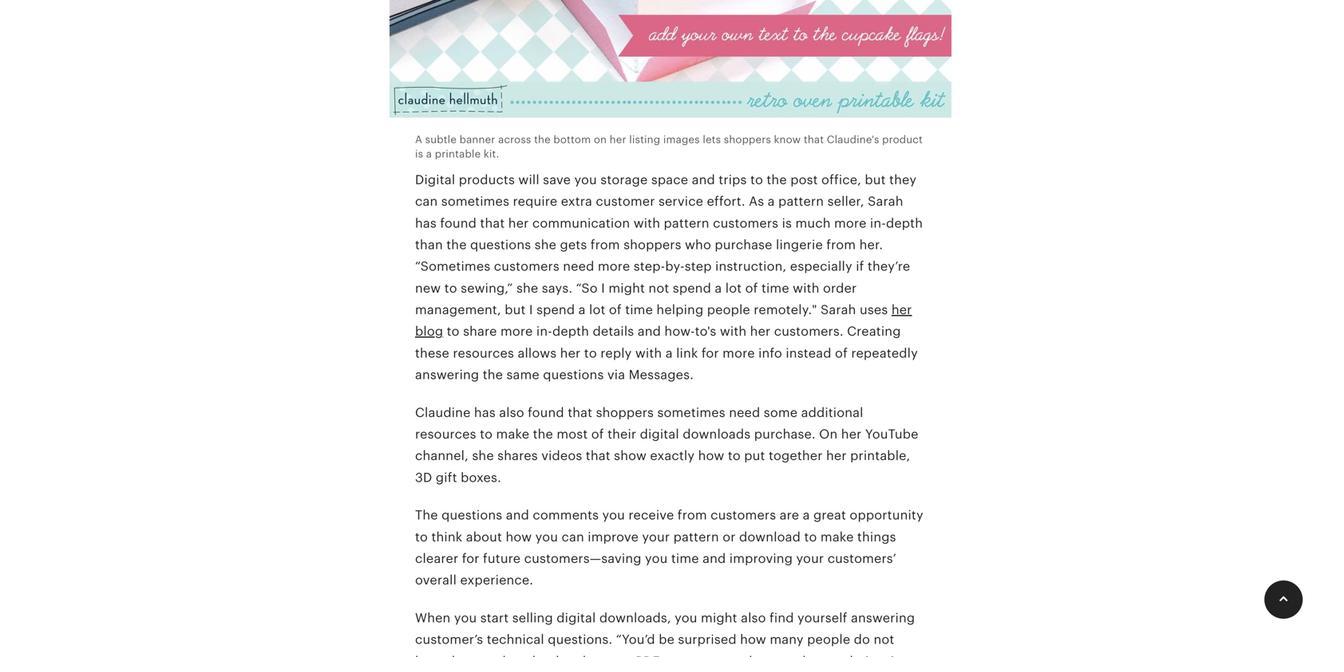 Task type: describe. For each thing, give the bounding box(es) containing it.
and inside when you start selling digital downloads, you might also find yourself answering customer's technical questions. "you'd be surprised how many people do not know how to download and open a pdf or are unsure how to change their print
[[563, 655, 586, 658]]

the left post
[[767, 173, 787, 187]]

time inside the questions and comments you receive from customers are a great opportunity to think about how you can improve your pattern or download to make things clearer for future customers—saving you time and improving your customers' overall experience.
[[671, 552, 699, 567]]

instead
[[786, 347, 832, 361]]

that inside "a subtle banner across the bottom on her listing images lets shoppers know that claudine's product is a printable kit."
[[804, 134, 824, 146]]

their inside claudine has also found that shoppers sometimes need some additional resources to make the most of their digital downloads purchase. on her youtube channel, she shares videos that show exactly how to put together her printable, 3d gift boxes.
[[608, 428, 637, 442]]

comments
[[533, 509, 599, 523]]

boxes.
[[461, 471, 501, 485]]

1 vertical spatial customers
[[494, 260, 560, 274]]

her.
[[860, 238, 883, 252]]

her right 'on'
[[841, 428, 862, 442]]

lingerie
[[776, 238, 823, 252]]

sewing,"
[[461, 281, 513, 296]]

put
[[744, 449, 765, 464]]

claudine
[[415, 406, 471, 420]]

of inside claudine has also found that shoppers sometimes need some additional resources to make the most of their digital downloads purchase. on her youtube channel, she shares videos that show exactly how to put together her printable, 3d gift boxes.
[[592, 428, 604, 442]]

customers.
[[774, 325, 844, 339]]

that left show at left bottom
[[586, 449, 611, 464]]

think
[[432, 530, 463, 545]]

might inside 'digital products will save you storage space and trips to the post office, but they can sometimes require extra customer service effort. as a pattern seller, sarah has found that her communication with pattern customers is much more in-depth than the questions she gets from shoppers who purchase lingerie from her. "sometimes customers need more step-by-step instruction, especially if they're new to sewing," she says. "so i might not spend a lot of time with order management, but i spend a lot of time helping people remotely." sarah uses'
[[609, 281, 645, 296]]

downloads,
[[600, 612, 671, 626]]

seller,
[[828, 194, 865, 209]]

has inside claudine has also found that shoppers sometimes need some additional resources to make the most of their digital downloads purchase. on her youtube channel, she shares videos that show exactly how to put together her printable, 3d gift boxes.
[[474, 406, 496, 420]]

to down management,
[[447, 325, 460, 339]]

improving
[[730, 552, 793, 567]]

printable
[[435, 148, 481, 160]]

info
[[759, 347, 783, 361]]

of down "instruction,"
[[746, 281, 758, 296]]

her inside 'digital products will save you storage space and trips to the post office, but they can sometimes require extra customer service effort. as a pattern seller, sarah has found that her communication with pattern customers is much more in-depth than the questions she gets from shoppers who purchase lingerie from her. "sometimes customers need more step-by-step instruction, especially if they're new to sewing," she says. "so i might not spend a lot of time with order management, but i spend a lot of time helping people remotely." sarah uses'
[[508, 216, 529, 231]]

to up as
[[751, 173, 763, 187]]

additional
[[801, 406, 864, 420]]

a right as
[[768, 194, 775, 209]]

need inside 'digital products will save you storage space and trips to the post office, but they can sometimes require extra customer service effort. as a pattern seller, sarah has found that her communication with pattern customers is much more in-depth than the questions she gets from shoppers who purchase lingerie from her. "sometimes customers need more step-by-step instruction, especially if they're new to sewing," she says. "so i might not spend a lot of time with order management, but i spend a lot of time helping people remotely." sarah uses'
[[563, 260, 594, 274]]

to left put
[[728, 449, 741, 464]]

are inside the questions and comments you receive from customers are a great opportunity to think about how you can improve your pattern or download to make things clearer for future customers—saving you time and improving your customers' overall experience.
[[780, 509, 799, 523]]

the inside to share more in-depth details and how-to's with her customers. creating these resources allows her to reply with a link for more info instead of repeatedly answering the same questions via messages.
[[483, 368, 503, 383]]

might inside when you start selling digital downloads, you might also find yourself answering customer's technical questions. "you'd be surprised how many people do not know how to download and open a pdf or are unsure how to change their print
[[701, 612, 738, 626]]

how inside the questions and comments you receive from customers are a great opportunity to think about how you can improve your pattern or download to make things clearer for future customers—saving you time and improving your customers' overall experience.
[[506, 530, 532, 545]]

3d
[[415, 471, 432, 485]]

sometimes inside claudine has also found that shoppers sometimes need some additional resources to make the most of their digital downloads purchase. on her youtube channel, she shares videos that show exactly how to put together her printable, 3d gift boxes.
[[658, 406, 726, 420]]

much
[[796, 216, 831, 231]]

also inside when you start selling digital downloads, you might also find yourself answering customer's technical questions. "you'd be surprised how many people do not know how to download and open a pdf or are unsure how to change their print
[[741, 612, 766, 626]]

require
[[513, 194, 558, 209]]

digital products will save you storage space and trips to the post office, but they can sometimes require extra customer service effort. as a pattern seller, sarah has found that her communication with pattern customers is much more in-depth than the questions she gets from shoppers who purchase lingerie from her. "sometimes customers need more step-by-step instruction, especially if they're new to sewing," she says. "so i might not spend a lot of time with order management, but i spend a lot of time helping people remotely." sarah uses
[[415, 173, 923, 317]]

a down "instruction,"
[[715, 281, 722, 296]]

0 vertical spatial pattern
[[779, 194, 824, 209]]

customer's
[[415, 633, 483, 648]]

digital
[[415, 173, 455, 187]]

reply
[[601, 347, 632, 361]]

clearer
[[415, 552, 459, 567]]

product
[[882, 134, 923, 146]]

remotely."
[[754, 303, 817, 317]]

shoppers inside claudine has also found that shoppers sometimes need some additional resources to make the most of their digital downloads purchase. on her youtube channel, she shares videos that show exactly how to put together her printable, 3d gift boxes.
[[596, 406, 654, 420]]

same
[[507, 368, 540, 383]]

together
[[769, 449, 823, 464]]

to up boxes. on the left of the page
[[480, 428, 493, 442]]

a inside the questions and comments you receive from customers are a great opportunity to think about how you can improve your pattern or download to make things clearer for future customers—saving you time and improving your customers' overall experience.
[[803, 509, 810, 523]]

messages.
[[629, 368, 694, 383]]

or inside the questions and comments you receive from customers are a great opportunity to think about how you can improve your pattern or download to make things clearer for future customers—saving you time and improving your customers' overall experience.
[[723, 530, 736, 545]]

know inside when you start selling digital downloads, you might also find yourself answering customer's technical questions. "you'd be surprised how many people do not know how to download and open a pdf or are unsure how to change their print
[[415, 655, 448, 658]]

when you start selling digital downloads, you might also find yourself answering customer's technical questions. "you'd be surprised how many people do not know how to download and open a pdf or are unsure how to change their print
[[415, 612, 920, 658]]

most
[[557, 428, 588, 442]]

opportunity
[[850, 509, 924, 523]]

blog
[[415, 325, 443, 339]]

to down "sometimes
[[445, 281, 457, 296]]

0 horizontal spatial i
[[529, 303, 533, 317]]

by-
[[665, 260, 685, 274]]

bottom
[[554, 134, 591, 146]]

to down the the
[[415, 530, 428, 545]]

on
[[594, 134, 607, 146]]

details
[[593, 325, 634, 339]]

subtle
[[425, 134, 457, 146]]

a
[[415, 134, 422, 146]]

depth inside to share more in-depth details and how-to's with her customers. creating these resources allows her to reply with a link for more info instead of repeatedly answering the same questions via messages.
[[553, 325, 589, 339]]

depth inside 'digital products will save you storage space and trips to the post office, but they can sometimes require extra customer service effort. as a pattern seller, sarah has found that her communication with pattern customers is much more in-depth than the questions she gets from shoppers who purchase lingerie from her. "sometimes customers need more step-by-step instruction, especially if they're new to sewing," she says. "so i might not spend a lot of time with order management, but i spend a lot of time helping people remotely." sarah uses'
[[886, 216, 923, 231]]

to left reply
[[584, 347, 597, 361]]

to's
[[695, 325, 717, 339]]

service
[[659, 194, 704, 209]]

not inside 'digital products will save you storage space and trips to the post office, but they can sometimes require extra customer service effort. as a pattern seller, sarah has found that her communication with pattern customers is much more in-depth than the questions she gets from shoppers who purchase lingerie from her. "sometimes customers need more step-by-step instruction, especially if they're new to sewing," she says. "so i might not spend a lot of time with order management, but i spend a lot of time helping people remotely." sarah uses'
[[649, 281, 669, 296]]

link
[[676, 347, 698, 361]]

0 vertical spatial she
[[535, 238, 557, 252]]

with down customer
[[634, 216, 660, 231]]

helping
[[657, 303, 704, 317]]

start
[[480, 612, 509, 626]]

post
[[791, 173, 818, 187]]

found inside 'digital products will save you storage space and trips to the post office, but they can sometimes require extra customer service effort. as a pattern seller, sarah has found that her communication with pattern customers is much more in-depth than the questions she gets from shoppers who purchase lingerie from her. "sometimes customers need more step-by-step instruction, especially if they're new to sewing," she says. "so i might not spend a lot of time with order management, but i spend a lot of time helping people remotely." sarah uses'
[[440, 216, 477, 231]]

products
[[459, 173, 515, 187]]

technical
[[487, 633, 544, 648]]

creating
[[847, 325, 901, 339]]

0 vertical spatial customers
[[713, 216, 779, 231]]

future
[[483, 552, 521, 567]]

download inside the questions and comments you receive from customers are a great opportunity to think about how you can improve your pattern or download to make things clearer for future customers—saving you time and improving your customers' overall experience.
[[739, 530, 801, 545]]

banner
[[460, 134, 496, 146]]

of up details
[[609, 303, 622, 317]]

effort.
[[707, 194, 746, 209]]

they
[[890, 173, 917, 187]]

with right to's
[[720, 325, 747, 339]]

sometimes inside 'digital products will save you storage space and trips to the post office, but they can sometimes require extra customer service effort. as a pattern seller, sarah has found that her communication with pattern customers is much more in-depth than the questions she gets from shoppers who purchase lingerie from her. "sometimes customers need more step-by-step instruction, especially if they're new to sewing," she says. "so i might not spend a lot of time with order management, but i spend a lot of time helping people remotely." sarah uses'
[[441, 194, 510, 209]]

is inside 'digital products will save you storage space and trips to the post office, but they can sometimes require extra customer service effort. as a pattern seller, sarah has found that her communication with pattern customers is much more in-depth than the questions she gets from shoppers who purchase lingerie from her. "sometimes customers need more step-by-step instruction, especially if they're new to sewing," she says. "so i might not spend a lot of time with order management, but i spend a lot of time helping people remotely." sarah uses'
[[782, 216, 792, 231]]

the inside "a subtle banner across the bottom on her listing images lets shoppers know that claudine's product is a printable kit."
[[534, 134, 551, 146]]

how down the many
[[749, 655, 775, 658]]

uses
[[860, 303, 888, 317]]

you down receive
[[645, 552, 668, 567]]

questions inside the questions and comments you receive from customers are a great opportunity to think about how you can improve your pattern or download to make things clearer for future customers—saving you time and improving your customers' overall experience.
[[442, 509, 503, 523]]

her up the info
[[750, 325, 771, 339]]

resources inside claudine has also found that shoppers sometimes need some additional resources to make the most of their digital downloads purchase. on her youtube channel, she shares videos that show exactly how to put together her printable, 3d gift boxes.
[[415, 428, 476, 442]]

if
[[856, 260, 864, 274]]

from inside the questions and comments you receive from customers are a great opportunity to think about how you can improve your pattern or download to make things clearer for future customers—saving you time and improving your customers' overall experience.
[[678, 509, 707, 523]]

overall
[[415, 574, 457, 588]]

questions inside to share more in-depth details and how-to's with her customers. creating these resources allows her to reply with a link for more info instead of repeatedly answering the same questions via messages.
[[543, 368, 604, 383]]

images
[[663, 134, 700, 146]]

resources inside to share more in-depth details and how-to's with her customers. creating these resources allows her to reply with a link for more info instead of repeatedly answering the same questions via messages.
[[453, 347, 514, 361]]

to down technical
[[482, 655, 494, 658]]

more up allows at the bottom left of page
[[501, 325, 533, 339]]

communication
[[533, 216, 630, 231]]

downloads
[[683, 428, 751, 442]]

lets
[[703, 134, 721, 146]]

0 vertical spatial but
[[865, 173, 886, 187]]

channel,
[[415, 449, 469, 464]]

she inside claudine has also found that shoppers sometimes need some additional resources to make the most of their digital downloads purchase. on her youtube channel, she shares videos that show exactly how to put together her printable, 3d gift boxes.
[[472, 449, 494, 464]]

will
[[519, 173, 540, 187]]

the questions and comments you receive from customers are a great opportunity to think about how you can improve your pattern or download to make things clearer for future customers—saving you time and improving your customers' overall experience.
[[415, 509, 924, 588]]

some
[[764, 406, 798, 420]]

2 horizontal spatial from
[[827, 238, 856, 252]]

trips
[[719, 173, 747, 187]]

listing
[[629, 134, 661, 146]]

you inside 'digital products will save you storage space and trips to the post office, but they can sometimes require extra customer service effort. as a pattern seller, sarah has found that her communication with pattern customers is much more in-depth than the questions she gets from shoppers who purchase lingerie from her. "sometimes customers need more step-by-step instruction, especially if they're new to sewing," she says. "so i might not spend a lot of time with order management, but i spend a lot of time helping people remotely." sarah uses'
[[575, 173, 597, 187]]

make inside claudine has also found that shoppers sometimes need some additional resources to make the most of their digital downloads purchase. on her youtube channel, she shares videos that show exactly how to put together her printable, 3d gift boxes.
[[496, 428, 530, 442]]

how up unsure
[[740, 633, 767, 648]]

yourself
[[798, 612, 848, 626]]

pdf
[[636, 655, 660, 658]]

0 vertical spatial spend
[[673, 281, 711, 296]]

about
[[466, 530, 502, 545]]

across
[[498, 134, 531, 146]]

her blog link
[[415, 303, 912, 339]]

people inside when you start selling digital downloads, you might also find yourself answering customer's technical questions. "you'd be surprised how many people do not know how to download and open a pdf or are unsure how to change their print
[[807, 633, 851, 648]]

videos
[[542, 449, 582, 464]]

0 vertical spatial lot
[[726, 281, 742, 296]]

has inside 'digital products will save you storage space and trips to the post office, but they can sometimes require extra customer service effort. as a pattern seller, sarah has found that her communication with pattern customers is much more in-depth than the questions she gets from shoppers who purchase lingerie from her. "sometimes customers need more step-by-step instruction, especially if they're new to sewing," she says. "so i might not spend a lot of time with order management, but i spend a lot of time helping people remotely." sarah uses'
[[415, 216, 437, 231]]

1 vertical spatial time
[[625, 303, 653, 317]]

with down especially
[[793, 281, 820, 296]]

printable,
[[851, 449, 911, 464]]

0 vertical spatial your
[[642, 530, 670, 545]]

to share more in-depth details and how-to's with her customers. creating these resources allows her to reply with a link for more info instead of repeatedly answering the same questions via messages.
[[415, 325, 918, 383]]

many
[[770, 633, 804, 648]]

download inside when you start selling digital downloads, you might also find yourself answering customer's technical questions. "you'd be surprised how many people do not know how to download and open a pdf or are unsure how to change their print
[[498, 655, 559, 658]]

a inside "a subtle banner across the bottom on her listing images lets shoppers know that claudine's product is a printable kit."
[[426, 148, 432, 160]]

know inside "a subtle banner across the bottom on her listing images lets shoppers know that claudine's product is a printable kit."
[[774, 134, 801, 146]]



Task type: locate. For each thing, give the bounding box(es) containing it.
a subtle banner across the bottom on her listing images lets shoppers know that claudine's product is a printable kit.
[[415, 134, 923, 160]]

1 horizontal spatial from
[[678, 509, 707, 523]]

0 vertical spatial digital
[[640, 428, 679, 442]]

1 vertical spatial might
[[701, 612, 738, 626]]

0 horizontal spatial are
[[680, 655, 700, 658]]

your down receive
[[642, 530, 670, 545]]

2 vertical spatial customers
[[711, 509, 776, 523]]

purchase.
[[754, 428, 816, 442]]

0 vertical spatial or
[[723, 530, 736, 545]]

she left gets
[[535, 238, 557, 252]]

pattern down receive
[[674, 530, 719, 545]]

0 horizontal spatial need
[[563, 260, 594, 274]]

do
[[854, 633, 870, 648]]

that left the 'claudine's'
[[804, 134, 824, 146]]

1 horizontal spatial download
[[739, 530, 801, 545]]

questions inside 'digital products will save you storage space and trips to the post office, but they can sometimes require extra customer service effort. as a pattern seller, sarah has found that her communication with pattern customers is much more in-depth than the questions she gets from shoppers who purchase lingerie from her. "sometimes customers need more step-by-step instruction, especially if they're new to sewing," she says. "so i might not spend a lot of time with order management, but i spend a lot of time helping people remotely." sarah uses'
[[470, 238, 531, 252]]

0 vertical spatial sarah
[[868, 194, 904, 209]]

time up the remotely."
[[762, 281, 790, 296]]

1 horizontal spatial but
[[865, 173, 886, 187]]

but left they
[[865, 173, 886, 187]]

pattern down service on the top of the page
[[664, 216, 710, 231]]

how inside claudine has also found that shoppers sometimes need some additional resources to make the most of their digital downloads purchase. on her youtube channel, she shares videos that show exactly how to put together her printable, 3d gift boxes.
[[698, 449, 725, 464]]

lot down "so
[[589, 303, 606, 317]]

can down digital
[[415, 194, 438, 209]]

from up if
[[827, 238, 856, 252]]

shoppers up step-
[[624, 238, 682, 252]]

1 horizontal spatial i
[[601, 281, 605, 296]]

and left trips
[[692, 173, 715, 187]]

not inside when you start selling digital downloads, you might also find yourself answering customer's technical questions. "you'd be surprised how many people do not know how to download and open a pdf or are unsure how to change their print
[[874, 633, 895, 648]]

with
[[634, 216, 660, 231], [793, 281, 820, 296], [720, 325, 747, 339], [636, 347, 662, 361]]

are left great
[[780, 509, 799, 523]]

0 horizontal spatial know
[[415, 655, 448, 658]]

1 vertical spatial found
[[528, 406, 564, 420]]

customers up improving
[[711, 509, 776, 523]]

things
[[858, 530, 896, 545]]

shoppers inside "a subtle banner across the bottom on her listing images lets shoppers know that claudine's product is a printable kit."
[[724, 134, 771, 146]]

1 horizontal spatial your
[[797, 552, 824, 567]]

1 vertical spatial make
[[821, 530, 854, 545]]

also left find
[[741, 612, 766, 626]]

1 horizontal spatial their
[[845, 655, 874, 658]]

find
[[770, 612, 794, 626]]

sarah down order
[[821, 303, 856, 317]]

their up show at left bottom
[[608, 428, 637, 442]]

0 vertical spatial has
[[415, 216, 437, 231]]

make up shares
[[496, 428, 530, 442]]

a
[[426, 148, 432, 160], [768, 194, 775, 209], [715, 281, 722, 296], [579, 303, 586, 317], [666, 347, 673, 361], [803, 509, 810, 523], [625, 655, 632, 658]]

customers'
[[828, 552, 897, 567]]

sarah down they
[[868, 194, 904, 209]]

that
[[804, 134, 824, 146], [480, 216, 505, 231], [568, 406, 593, 420], [586, 449, 611, 464]]

0 horizontal spatial not
[[649, 281, 669, 296]]

digital up exactly
[[640, 428, 679, 442]]

know down the customer's
[[415, 655, 448, 658]]

receive
[[629, 509, 674, 523]]

1 vertical spatial know
[[415, 655, 448, 658]]

questions up about
[[442, 509, 503, 523]]

1 vertical spatial but
[[505, 303, 526, 317]]

you down comments
[[536, 530, 558, 545]]

these
[[415, 347, 450, 361]]

for
[[702, 347, 719, 361], [462, 552, 480, 567]]

depth up allows at the bottom left of page
[[553, 325, 589, 339]]

1 vertical spatial people
[[807, 633, 851, 648]]

0 vertical spatial resources
[[453, 347, 514, 361]]

show
[[614, 449, 647, 464]]

the up videos
[[533, 428, 553, 442]]

and left how-
[[638, 325, 661, 339]]

has
[[415, 216, 437, 231], [474, 406, 496, 420]]

you up surprised
[[675, 612, 698, 626]]

1 vertical spatial are
[[680, 655, 700, 658]]

shoppers right the lets
[[724, 134, 771, 146]]

1 horizontal spatial is
[[782, 216, 792, 231]]

0 vertical spatial is
[[415, 148, 423, 160]]

1 vertical spatial or
[[663, 655, 677, 658]]

found inside claudine has also found that shoppers sometimes need some additional resources to make the most of their digital downloads purchase. on her youtube channel, she shares videos that show exactly how to put together her printable, 3d gift boxes.
[[528, 406, 564, 420]]

questions
[[470, 238, 531, 252], [543, 368, 604, 383], [442, 509, 503, 523]]

0 horizontal spatial also
[[499, 406, 524, 420]]

to down great
[[804, 530, 817, 545]]

a left great
[[803, 509, 810, 523]]

management,
[[415, 303, 501, 317]]

great
[[814, 509, 846, 523]]

questions.
[[548, 633, 613, 648]]

customers inside the questions and comments you receive from customers are a great opportunity to think about how you can improve your pattern or download to make things clearer for future customers—saving you time and improving your customers' overall experience.
[[711, 509, 776, 523]]

answering inside to share more in-depth details and how-to's with her customers. creating these resources allows her to reply with a link for more info instead of repeatedly answering the same questions via messages.
[[415, 368, 479, 383]]

1 horizontal spatial not
[[874, 633, 895, 648]]

instruction,
[[716, 260, 787, 274]]

1 vertical spatial shoppers
[[624, 238, 682, 252]]

"so
[[576, 281, 598, 296]]

resources down share
[[453, 347, 514, 361]]

0 horizontal spatial digital
[[557, 612, 596, 626]]

is inside "a subtle banner across the bottom on her listing images lets shoppers know that claudine's product is a printable kit."
[[415, 148, 423, 160]]

you up improve
[[603, 509, 625, 523]]

a down "so
[[579, 303, 586, 317]]

sometimes
[[441, 194, 510, 209], [658, 406, 726, 420]]

that down the products
[[480, 216, 505, 231]]

gift
[[436, 471, 457, 485]]

0 vertical spatial make
[[496, 428, 530, 442]]

extra
[[561, 194, 593, 209]]

1 horizontal spatial make
[[821, 530, 854, 545]]

pattern
[[779, 194, 824, 209], [664, 216, 710, 231], [674, 530, 719, 545]]

customer
[[596, 194, 655, 209]]

and left improving
[[703, 552, 726, 567]]

"sometimes
[[415, 260, 491, 274]]

0 horizontal spatial from
[[591, 238, 620, 252]]

and inside to share more in-depth details and how-to's with her customers. creating these resources allows her to reply with a link for more info instead of repeatedly answering the same questions via messages.
[[638, 325, 661, 339]]

a down subtle
[[426, 148, 432, 160]]

people inside 'digital products will save you storage space and trips to the post office, but they can sometimes require extra customer service effort. as a pattern seller, sarah has found that her communication with pattern customers is much more in-depth than the questions she gets from shoppers who purchase lingerie from her. "sometimes customers need more step-by-step instruction, especially if they're new to sewing," she says. "so i might not spend a lot of time with order management, but i spend a lot of time helping people remotely." sarah uses'
[[707, 303, 751, 317]]

1 vertical spatial sometimes
[[658, 406, 726, 420]]

has up than
[[415, 216, 437, 231]]

pattern inside the questions and comments you receive from customers are a great opportunity to think about how you can improve your pattern or download to make things clearer for future customers—saving you time and improving your customers' overall experience.
[[674, 530, 719, 545]]

0 vertical spatial also
[[499, 406, 524, 420]]

make
[[496, 428, 530, 442], [821, 530, 854, 545]]

a left 'link'
[[666, 347, 673, 361]]

the
[[534, 134, 551, 146], [767, 173, 787, 187], [447, 238, 467, 252], [483, 368, 503, 383], [533, 428, 553, 442]]

more left step-
[[598, 260, 630, 274]]

customers up says.
[[494, 260, 560, 274]]

her right allows at the bottom left of page
[[560, 347, 581, 361]]

her
[[610, 134, 627, 146], [508, 216, 529, 231], [892, 303, 912, 317], [750, 325, 771, 339], [560, 347, 581, 361], [841, 428, 862, 442], [826, 449, 847, 464]]

time up details
[[625, 303, 653, 317]]

how up future
[[506, 530, 532, 545]]

are
[[780, 509, 799, 523], [680, 655, 700, 658]]

how-
[[665, 325, 695, 339]]

for inside the questions and comments you receive from customers are a great opportunity to think about how you can improve your pattern or download to make things clearer for future customers—saving you time and improving your customers' overall experience.
[[462, 552, 480, 567]]

not
[[649, 281, 669, 296], [874, 633, 895, 648]]

resources
[[453, 347, 514, 361], [415, 428, 476, 442]]

2 vertical spatial shoppers
[[596, 406, 654, 420]]

time
[[762, 281, 790, 296], [625, 303, 653, 317], [671, 552, 699, 567]]

purchase
[[715, 238, 773, 252]]

is up lingerie
[[782, 216, 792, 231]]

0 horizontal spatial has
[[415, 216, 437, 231]]

0 horizontal spatial answering
[[415, 368, 479, 383]]

0 horizontal spatial found
[[440, 216, 477, 231]]

their inside when you start selling digital downloads, you might also find yourself answering customer's technical questions. "you'd be surprised how many people do not know how to download and open a pdf or are unsure how to change their print
[[845, 655, 874, 658]]

when
[[415, 612, 451, 626]]

customers—saving
[[524, 552, 642, 567]]

1 vertical spatial spend
[[537, 303, 575, 317]]

the right across
[[534, 134, 551, 146]]

a inside to share more in-depth details and how-to's with her customers. creating these resources allows her to reply with a link for more info instead of repeatedly answering the same questions via messages.
[[666, 347, 673, 361]]

1 horizontal spatial has
[[474, 406, 496, 420]]

digital inside claudine has also found that shoppers sometimes need some additional resources to make the most of their digital downloads purchase. on her youtube channel, she shares videos that show exactly how to put together her printable, 3d gift boxes.
[[640, 428, 679, 442]]

allows
[[518, 347, 557, 361]]

2 vertical spatial questions
[[442, 509, 503, 523]]

repeatedly
[[852, 347, 918, 361]]

sometimes up downloads
[[658, 406, 726, 420]]

and up future
[[506, 509, 529, 523]]

as
[[749, 194, 764, 209]]

0 vertical spatial not
[[649, 281, 669, 296]]

for down about
[[462, 552, 480, 567]]

0 vertical spatial answering
[[415, 368, 479, 383]]

digital
[[640, 428, 679, 442], [557, 612, 596, 626]]

kit.
[[484, 148, 499, 160]]

more left the info
[[723, 347, 755, 361]]

0 vertical spatial depth
[[886, 216, 923, 231]]

via
[[608, 368, 625, 383]]

how
[[698, 449, 725, 464], [506, 530, 532, 545], [740, 633, 767, 648], [452, 655, 478, 658], [749, 655, 775, 658]]

new
[[415, 281, 441, 296]]

1 vertical spatial sarah
[[821, 303, 856, 317]]

0 vertical spatial people
[[707, 303, 751, 317]]

0 horizontal spatial is
[[415, 148, 423, 160]]

more down seller,
[[834, 216, 867, 231]]

from right receive
[[678, 509, 707, 523]]

1 vertical spatial resources
[[415, 428, 476, 442]]

0 vertical spatial sometimes
[[441, 194, 510, 209]]

1 horizontal spatial answering
[[851, 612, 915, 626]]

surprised
[[678, 633, 737, 648]]

selling
[[512, 612, 553, 626]]

might down step-
[[609, 281, 645, 296]]

1 vertical spatial in-
[[537, 325, 553, 339]]

lot
[[726, 281, 742, 296], [589, 303, 606, 317]]

and inside 'digital products will save you storage space and trips to the post office, but they can sometimes require extra customer service effort. as a pattern seller, sarah has found that her communication with pattern customers is much more in-depth than the questions she gets from shoppers who purchase lingerie from her. "sometimes customers need more step-by-step instruction, especially if they're new to sewing," she says. "so i might not spend a lot of time with order management, but i spend a lot of time helping people remotely." sarah uses'
[[692, 173, 715, 187]]

1 horizontal spatial time
[[671, 552, 699, 567]]

1 vertical spatial digital
[[557, 612, 596, 626]]

youtube
[[866, 428, 919, 442]]

1 vertical spatial has
[[474, 406, 496, 420]]

1 horizontal spatial or
[[723, 530, 736, 545]]

of right most
[[592, 428, 604, 442]]

0 vertical spatial know
[[774, 134, 801, 146]]

and
[[692, 173, 715, 187], [638, 325, 661, 339], [506, 509, 529, 523], [703, 552, 726, 567], [563, 655, 586, 658]]

1 vertical spatial she
[[517, 281, 539, 296]]

from right gets
[[591, 238, 620, 252]]

2 vertical spatial she
[[472, 449, 494, 464]]

for inside to share more in-depth details and how-to's with her customers. creating these resources allows her to reply with a link for more info instead of repeatedly answering the same questions via messages.
[[702, 347, 719, 361]]

found
[[440, 216, 477, 231], [528, 406, 564, 420]]

also down same
[[499, 406, 524, 420]]

found up most
[[528, 406, 564, 420]]

in- up allows at the bottom left of page
[[537, 325, 553, 339]]

sarah
[[868, 194, 904, 209], [821, 303, 856, 317]]

download up improving
[[739, 530, 801, 545]]

shoppers
[[724, 134, 771, 146], [624, 238, 682, 252], [596, 406, 654, 420]]

are inside when you start selling digital downloads, you might also find yourself answering customer's technical questions. "you'd be surprised how many people do not know how to download and open a pdf or are unsure how to change their print
[[680, 655, 700, 658]]

0 horizontal spatial spend
[[537, 303, 575, 317]]

office,
[[822, 173, 862, 187]]

in- inside to share more in-depth details and how-to's with her customers. creating these resources allows her to reply with a link for more info instead of repeatedly answering the same questions via messages.
[[537, 325, 553, 339]]

might up surprised
[[701, 612, 738, 626]]

or inside when you start selling digital downloads, you might also find yourself answering customer's technical questions. "you'd be surprised how many people do not know how to download and open a pdf or are unsure how to change their print
[[663, 655, 677, 658]]

1 horizontal spatial are
[[780, 509, 799, 523]]

depth
[[886, 216, 923, 231], [553, 325, 589, 339]]

be
[[659, 633, 675, 648]]

1 vertical spatial their
[[845, 655, 874, 658]]

not down step-
[[649, 281, 669, 296]]

people up to's
[[707, 303, 751, 317]]

0 horizontal spatial but
[[505, 303, 526, 317]]

step
[[685, 260, 712, 274]]

can inside the questions and comments you receive from customers are a great opportunity to think about how you can improve your pattern or download to make things clearer for future customers—saving you time and improving your customers' overall experience.
[[562, 530, 584, 545]]

0 vertical spatial time
[[762, 281, 790, 296]]

also inside claudine has also found that shoppers sometimes need some additional resources to make the most of their digital downloads purchase. on her youtube channel, she shares videos that show exactly how to put together her printable, 3d gift boxes.
[[499, 406, 524, 420]]

make inside the questions and comments you receive from customers are a great opportunity to think about how you can improve your pattern or download to make things clearer for future customers—saving you time and improving your customers' overall experience.
[[821, 530, 854, 545]]

open
[[590, 655, 622, 658]]

2 horizontal spatial time
[[762, 281, 790, 296]]

1 horizontal spatial sarah
[[868, 194, 904, 209]]

need down gets
[[563, 260, 594, 274]]

shares
[[498, 449, 538, 464]]

order
[[823, 281, 857, 296]]

0 horizontal spatial in-
[[537, 325, 553, 339]]

or up improving
[[723, 530, 736, 545]]

1 horizontal spatial lot
[[726, 281, 742, 296]]

storage
[[601, 173, 648, 187]]

to down the many
[[779, 655, 792, 658]]

might
[[609, 281, 645, 296], [701, 612, 738, 626]]

claudine has also found that shoppers sometimes need some additional resources to make the most of their digital downloads purchase. on her youtube channel, she shares videos that show exactly how to put together her printable, 3d gift boxes.
[[415, 406, 919, 485]]

0 horizontal spatial might
[[609, 281, 645, 296]]

her inside her blog
[[892, 303, 912, 317]]

download down technical
[[498, 655, 559, 658]]

the up "sometimes
[[447, 238, 467, 252]]

with up messages.
[[636, 347, 662, 361]]

the inside claudine has also found that shoppers sometimes need some additional resources to make the most of their digital downloads purchase. on her youtube channel, she shares videos that show exactly how to put together her printable, 3d gift boxes.
[[533, 428, 553, 442]]

1 vertical spatial not
[[874, 633, 895, 648]]

says.
[[542, 281, 573, 296]]

a inside when you start selling digital downloads, you might also find yourself answering customer's technical questions. "you'd be surprised how many people do not know how to download and open a pdf or are unsure how to change their print
[[625, 655, 632, 658]]

answering inside when you start selling digital downloads, you might also find yourself answering customer's technical questions. "you'd be surprised how many people do not know how to download and open a pdf or are unsure how to change their print
[[851, 612, 915, 626]]

in- inside 'digital products will save you storage space and trips to the post office, but they can sometimes require extra customer service effort. as a pattern seller, sarah has found that her communication with pattern customers is much more in-depth than the questions she gets from shoppers who purchase lingerie from her. "sometimes customers need more step-by-step instruction, especially if they're new to sewing," she says. "so i might not spend a lot of time with order management, but i spend a lot of time helping people remotely." sarah uses'
[[870, 216, 886, 231]]

of inside to share more in-depth details and how-to's with her customers. creating these resources allows her to reply with a link for more info instead of repeatedly answering the same questions via messages.
[[835, 347, 848, 361]]

1 horizontal spatial for
[[702, 347, 719, 361]]

change
[[795, 655, 842, 658]]

1 horizontal spatial in-
[[870, 216, 886, 231]]

1 vertical spatial need
[[729, 406, 761, 420]]

customers up purchase
[[713, 216, 779, 231]]

know up post
[[774, 134, 801, 146]]

that inside 'digital products will save you storage space and trips to the post office, but they can sometimes require extra customer service effort. as a pattern seller, sarah has found that her communication with pattern customers is much more in-depth than the questions she gets from shoppers who purchase lingerie from her. "sometimes customers need more step-by-step instruction, especially if they're new to sewing," she says. "so i might not spend a lot of time with order management, but i spend a lot of time helping people remotely." sarah uses'
[[480, 216, 505, 231]]

the
[[415, 509, 438, 523]]

1 vertical spatial questions
[[543, 368, 604, 383]]

sometimes down the products
[[441, 194, 510, 209]]

1 horizontal spatial also
[[741, 612, 766, 626]]

exactly
[[650, 449, 695, 464]]

are down surprised
[[680, 655, 700, 658]]

the left same
[[483, 368, 503, 383]]

can inside 'digital products will save you storage space and trips to the post office, but they can sometimes require extra customer service effort. as a pattern seller, sarah has found that her communication with pattern customers is much more in-depth than the questions she gets from shoppers who purchase lingerie from her. "sometimes customers need more step-by-step instruction, especially if they're new to sewing," she says. "so i might not spend a lot of time with order management, but i spend a lot of time helping people remotely." sarah uses'
[[415, 194, 438, 209]]

0 horizontal spatial for
[[462, 552, 480, 567]]

i right "so
[[601, 281, 605, 296]]

1 horizontal spatial sometimes
[[658, 406, 726, 420]]

that up most
[[568, 406, 593, 420]]

shoppers inside 'digital products will save you storage space and trips to the post office, but they can sometimes require extra customer service effort. as a pattern seller, sarah has found that her communication with pattern customers is much more in-depth than the questions she gets from shoppers who purchase lingerie from her. "sometimes customers need more step-by-step instruction, especially if they're new to sewing," she says. "so i might not spend a lot of time with order management, but i spend a lot of time helping people remotely." sarah uses'
[[624, 238, 682, 252]]

depth down they
[[886, 216, 923, 231]]

her inside "a subtle banner across the bottom on her listing images lets shoppers know that claudine's product is a printable kit."
[[610, 134, 627, 146]]

their
[[608, 428, 637, 442], [845, 655, 874, 658]]

1 vertical spatial answering
[[851, 612, 915, 626]]

0 horizontal spatial people
[[707, 303, 751, 317]]

gets
[[560, 238, 587, 252]]

in-
[[870, 216, 886, 231], [537, 325, 553, 339]]

of right the instead
[[835, 347, 848, 361]]

0 vertical spatial are
[[780, 509, 799, 523]]

her down 'on'
[[826, 449, 847, 464]]

they're
[[868, 260, 911, 274]]

1 vertical spatial lot
[[589, 303, 606, 317]]

you up the extra
[[575, 173, 597, 187]]

you up the customer's
[[454, 612, 477, 626]]

1 horizontal spatial spend
[[673, 281, 711, 296]]

claudine's
[[827, 134, 880, 146]]

is
[[415, 148, 423, 160], [782, 216, 792, 231]]

can down comments
[[562, 530, 584, 545]]

0 horizontal spatial sarah
[[821, 303, 856, 317]]

or down the be
[[663, 655, 677, 658]]

2 vertical spatial pattern
[[674, 530, 719, 545]]

she up boxes. on the left of the page
[[472, 449, 494, 464]]

2 vertical spatial time
[[671, 552, 699, 567]]

1 vertical spatial pattern
[[664, 216, 710, 231]]

1 vertical spatial depth
[[553, 325, 589, 339]]

spend down says.
[[537, 303, 575, 317]]

make down great
[[821, 530, 854, 545]]

or
[[723, 530, 736, 545], [663, 655, 677, 658]]

0 horizontal spatial lot
[[589, 303, 606, 317]]

0 horizontal spatial download
[[498, 655, 559, 658]]

pattern down post
[[779, 194, 824, 209]]

on
[[819, 428, 838, 442]]

questions up sewing," at top
[[470, 238, 531, 252]]

need inside claudine has also found that shoppers sometimes need some additional resources to make the most of their digital downloads purchase. on her youtube channel, she shares videos that show exactly how to put together her printable, 3d gift boxes.
[[729, 406, 761, 420]]

share
[[463, 325, 497, 339]]

1 vertical spatial download
[[498, 655, 559, 658]]

digital inside when you start selling digital downloads, you might also find yourself answering customer's technical questions. "you'd be surprised how many people do not know how to download and open a pdf or are unsure how to change their print
[[557, 612, 596, 626]]

0 vertical spatial might
[[609, 281, 645, 296]]

1 vertical spatial your
[[797, 552, 824, 567]]

and down questions.
[[563, 655, 586, 658]]

how down the customer's
[[452, 655, 478, 658]]

0 vertical spatial their
[[608, 428, 637, 442]]

is down "a"
[[415, 148, 423, 160]]

1 horizontal spatial know
[[774, 134, 801, 146]]



Task type: vqa. For each thing, say whether or not it's contained in the screenshot.
International Orders dropdown button
no



